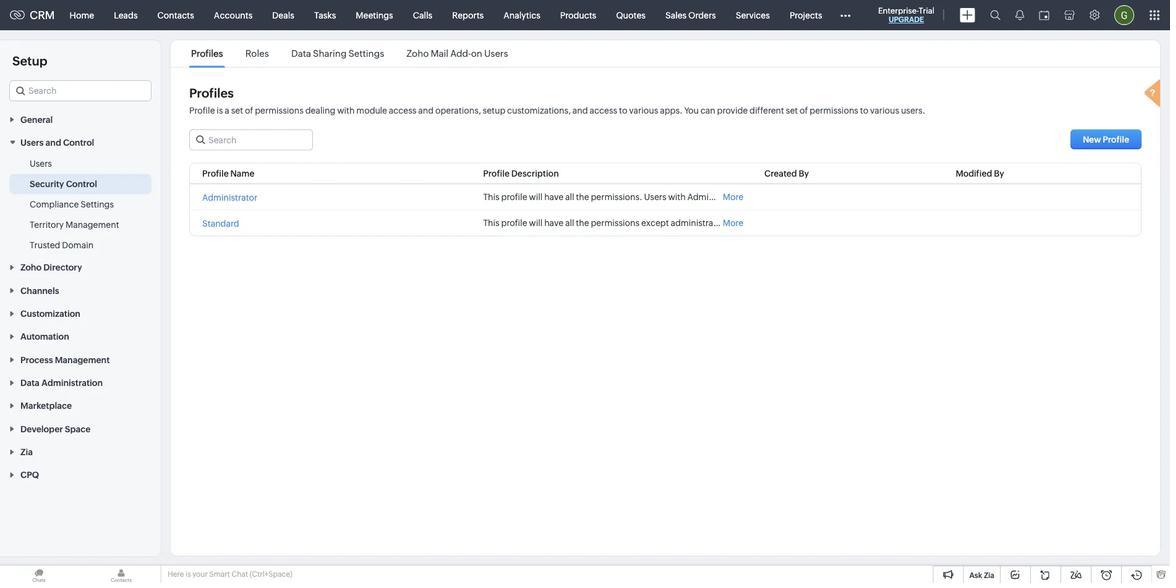 Task type: describe. For each thing, give the bounding box(es) containing it.
zoho directory button
[[0, 256, 161, 279]]

data administration
[[20, 378, 103, 388]]

2 set from the left
[[786, 106, 798, 116]]

ask zia
[[970, 572, 995, 580]]

profile description
[[483, 169, 559, 178]]

enterprise-trial upgrade
[[878, 6, 935, 24]]

profile image
[[1115, 5, 1134, 25]]

users for users
[[30, 159, 52, 169]]

profile inside button
[[1103, 135, 1129, 144]]

2 horizontal spatial permissions
[[810, 106, 859, 116]]

security control link
[[30, 178, 97, 190]]

this profile will have all the permissions except administrative privileges.
[[483, 218, 772, 228]]

module
[[356, 106, 387, 116]]

1 various from the left
[[629, 106, 658, 116]]

1 access from the left
[[389, 106, 417, 116]]

control inside dropdown button
[[63, 138, 94, 148]]

profile element
[[1107, 0, 1142, 30]]

users and control region
[[0, 154, 161, 256]]

zia inside dropdown button
[[20, 448, 33, 458]]

by for modified by
[[994, 169, 1004, 178]]

chat
[[232, 571, 248, 579]]

meetings link
[[346, 0, 403, 30]]

leads
[[114, 10, 138, 20]]

profiles inside 'list'
[[191, 48, 223, 59]]

space
[[65, 425, 91, 434]]

territory management link
[[30, 219, 119, 231]]

marketplace button
[[0, 394, 161, 418]]

users and control button
[[0, 131, 161, 154]]

will
[[529, 218, 543, 228]]

mail
[[431, 48, 449, 59]]

a
[[225, 106, 229, 116]]

administrative
[[671, 218, 728, 228]]

provide
[[717, 106, 748, 116]]

2 horizontal spatial and
[[573, 106, 588, 116]]

process
[[20, 355, 53, 365]]

more for administrator
[[723, 192, 744, 202]]

users inside 'list'
[[484, 48, 508, 59]]

created by
[[765, 169, 809, 178]]

process management
[[20, 355, 110, 365]]

customization
[[20, 309, 80, 319]]

crm link
[[10, 9, 55, 21]]

zia button
[[0, 441, 161, 464]]

trial
[[919, 6, 935, 15]]

services
[[736, 10, 770, 20]]

security control
[[30, 179, 97, 189]]

profile for profile description
[[483, 169, 510, 178]]

directory
[[43, 263, 82, 273]]

compliance settings
[[30, 200, 114, 209]]

more for standard
[[723, 218, 744, 228]]

data sharing settings link
[[289, 48, 386, 59]]

0 horizontal spatial permissions
[[255, 106, 304, 116]]

projects link
[[780, 0, 832, 30]]

profile for profile is a set of permissions dealing with module access and operations, setup customizations, and access to various apps. you can provide different set of permissions to various users.
[[189, 106, 215, 116]]

this
[[483, 218, 500, 228]]

users link
[[30, 158, 52, 170]]

projects
[[790, 10, 822, 20]]

trusted
[[30, 240, 60, 250]]

1 vertical spatial profiles
[[189, 86, 234, 101]]

sales orders
[[666, 10, 716, 20]]

profile name
[[202, 169, 255, 178]]

enterprise-
[[878, 6, 919, 15]]

contacts link
[[148, 0, 204, 30]]

products link
[[550, 0, 606, 30]]

domain
[[62, 240, 93, 250]]

settings inside 'link'
[[81, 200, 114, 209]]

1 set from the left
[[231, 106, 243, 116]]

general
[[20, 115, 53, 125]]

accounts link
[[204, 0, 262, 30]]

zoho mail add-on users link
[[405, 48, 510, 59]]

marketplace
[[20, 401, 72, 411]]

new
[[1083, 135, 1101, 144]]

description
[[511, 169, 559, 178]]

list containing profiles
[[180, 40, 519, 67]]

reports
[[452, 10, 484, 20]]

(ctrl+space)
[[250, 571, 292, 579]]

data administration button
[[0, 371, 161, 394]]

signals element
[[1008, 0, 1032, 30]]

chats image
[[0, 567, 78, 584]]

and inside the users and control dropdown button
[[45, 138, 61, 148]]

1 to from the left
[[619, 106, 627, 116]]

can
[[701, 106, 715, 116]]

name
[[230, 169, 255, 178]]

calendar image
[[1039, 10, 1050, 20]]

contacts
[[157, 10, 194, 20]]

sales orders link
[[656, 0, 726, 30]]

quotes link
[[606, 0, 656, 30]]

create menu element
[[953, 0, 983, 30]]

territory management
[[30, 220, 119, 230]]

sharing
[[313, 48, 347, 59]]

setup
[[12, 54, 47, 68]]

users.
[[901, 106, 926, 116]]

privileges.
[[730, 218, 772, 228]]

ask
[[970, 572, 982, 580]]

deals link
[[262, 0, 304, 30]]

different
[[750, 106, 784, 116]]

0 horizontal spatial search text field
[[10, 81, 151, 101]]

trusted domain link
[[30, 239, 93, 252]]



Task type: vqa. For each thing, say whether or not it's contained in the screenshot.
Smart
yes



Task type: locate. For each thing, give the bounding box(es) containing it.
zoho left mail
[[407, 48, 429, 59]]

0 horizontal spatial of
[[245, 106, 253, 116]]

leads link
[[104, 0, 148, 30]]

with
[[337, 106, 355, 116]]

modified by
[[956, 169, 1004, 178]]

security
[[30, 179, 64, 189]]

you
[[684, 106, 699, 116]]

0 horizontal spatial various
[[629, 106, 658, 116]]

by right created
[[799, 169, 809, 178]]

contacts image
[[82, 567, 160, 584]]

2 by from the left
[[994, 169, 1004, 178]]

management up the domain
[[66, 220, 119, 230]]

data for data administration
[[20, 378, 40, 388]]

profiles
[[191, 48, 223, 59], [189, 86, 234, 101]]

users inside region
[[30, 159, 52, 169]]

services link
[[726, 0, 780, 30]]

and left operations,
[[418, 106, 434, 116]]

of right a
[[245, 106, 253, 116]]

2 various from the left
[[870, 106, 899, 116]]

0 vertical spatial users
[[484, 48, 508, 59]]

is for here
[[185, 571, 191, 579]]

analytics link
[[494, 0, 550, 30]]

zia right ask
[[984, 572, 995, 580]]

0 vertical spatial settings
[[349, 48, 384, 59]]

various left apps.
[[629, 106, 658, 116]]

and right the customizations,
[[573, 106, 588, 116]]

all
[[565, 218, 574, 228]]

zoho for zoho directory
[[20, 263, 42, 273]]

analytics
[[504, 10, 540, 20]]

meetings
[[356, 10, 393, 20]]

by for created by
[[799, 169, 809, 178]]

process management button
[[0, 348, 161, 371]]

2 more from the top
[[723, 218, 744, 228]]

2 of from the left
[[800, 106, 808, 116]]

developer space button
[[0, 418, 161, 441]]

0 vertical spatial control
[[63, 138, 94, 148]]

to
[[619, 106, 627, 116], [860, 106, 869, 116]]

1 horizontal spatial search text field
[[190, 130, 312, 150]]

customization button
[[0, 302, 161, 325]]

data down process
[[20, 378, 40, 388]]

1 of from the left
[[245, 106, 253, 116]]

zoho inside dropdown button
[[20, 263, 42, 273]]

1 vertical spatial control
[[66, 179, 97, 189]]

search text field up name in the left of the page
[[190, 130, 312, 150]]

list
[[180, 40, 519, 67]]

users right on
[[484, 48, 508, 59]]

set
[[231, 106, 243, 116], [786, 106, 798, 116]]

0 vertical spatial zia
[[20, 448, 33, 458]]

territory
[[30, 220, 64, 230]]

control down general dropdown button
[[63, 138, 94, 148]]

crm
[[30, 9, 55, 21]]

on
[[471, 48, 482, 59]]

home link
[[60, 0, 104, 30]]

1 more from the top
[[723, 192, 744, 202]]

your
[[192, 571, 208, 579]]

0 horizontal spatial is
[[185, 571, 191, 579]]

profile for profile name
[[202, 169, 229, 178]]

1 horizontal spatial of
[[800, 106, 808, 116]]

is for profile
[[217, 106, 223, 116]]

tasks
[[314, 10, 336, 20]]

1 horizontal spatial by
[[994, 169, 1004, 178]]

None field
[[9, 80, 152, 101]]

quotes
[[616, 10, 646, 20]]

1 vertical spatial zoho
[[20, 263, 42, 273]]

profile left a
[[189, 106, 215, 116]]

data sharing settings
[[291, 48, 384, 59]]

1 horizontal spatial zia
[[984, 572, 995, 580]]

zoho for zoho mail add-on users
[[407, 48, 429, 59]]

1 horizontal spatial data
[[291, 48, 311, 59]]

by
[[799, 169, 809, 178], [994, 169, 1004, 178]]

permissions
[[255, 106, 304, 116], [810, 106, 859, 116], [591, 218, 640, 228]]

users up "security"
[[30, 159, 52, 169]]

0 vertical spatial zoho
[[407, 48, 429, 59]]

0 vertical spatial more
[[723, 192, 744, 202]]

automation button
[[0, 325, 161, 348]]

settings up territory management link
[[81, 200, 114, 209]]

0 horizontal spatial and
[[45, 138, 61, 148]]

data inside data administration dropdown button
[[20, 378, 40, 388]]

0 horizontal spatial settings
[[81, 200, 114, 209]]

1 horizontal spatial various
[[870, 106, 899, 116]]

users for users and control
[[20, 138, 44, 148]]

search text field up general dropdown button
[[10, 81, 151, 101]]

various
[[629, 106, 658, 116], [870, 106, 899, 116]]

2 to from the left
[[860, 106, 869, 116]]

data left sharing
[[291, 48, 311, 59]]

reports link
[[442, 0, 494, 30]]

profile is a set of permissions dealing with module access and operations, setup customizations, and access to various apps. you can provide different set of permissions to various users.
[[189, 106, 926, 116]]

1 vertical spatial is
[[185, 571, 191, 579]]

1 horizontal spatial to
[[860, 106, 869, 116]]

zia up cpq
[[20, 448, 33, 458]]

0 horizontal spatial by
[[799, 169, 809, 178]]

profile left the description
[[483, 169, 510, 178]]

1 horizontal spatial access
[[590, 106, 617, 116]]

profiles down accounts link
[[191, 48, 223, 59]]

channels
[[20, 286, 59, 296]]

access
[[389, 106, 417, 116], [590, 106, 617, 116]]

1 horizontal spatial zoho
[[407, 48, 429, 59]]

settings right sharing
[[349, 48, 384, 59]]

zoho directory
[[20, 263, 82, 273]]

products
[[560, 10, 596, 20]]

cpq
[[20, 471, 39, 481]]

tasks link
[[304, 0, 346, 30]]

control up compliance settings
[[66, 179, 97, 189]]

0 vertical spatial profiles
[[191, 48, 223, 59]]

and up users link
[[45, 138, 61, 148]]

profiles link
[[189, 48, 225, 59]]

help image
[[1142, 78, 1167, 111]]

of right different
[[800, 106, 808, 116]]

0 horizontal spatial access
[[389, 106, 417, 116]]

users and control
[[20, 138, 94, 148]]

general button
[[0, 108, 161, 131]]

users up users link
[[20, 138, 44, 148]]

add-
[[450, 48, 471, 59]]

1 vertical spatial settings
[[81, 200, 114, 209]]

is left 'your'
[[185, 571, 191, 579]]

2 access from the left
[[590, 106, 617, 116]]

new profile
[[1083, 135, 1129, 144]]

search element
[[983, 0, 1008, 30]]

various left the users.
[[870, 106, 899, 116]]

compliance settings link
[[30, 198, 114, 211]]

new profile button
[[1071, 130, 1142, 149]]

by right the modified
[[994, 169, 1004, 178]]

channels button
[[0, 279, 161, 302]]

1 vertical spatial zia
[[984, 572, 995, 580]]

except
[[641, 218, 669, 228]]

data for data sharing settings
[[291, 48, 311, 59]]

here is your smart chat (ctrl+space)
[[168, 571, 292, 579]]

Other Modules field
[[832, 5, 859, 25]]

profiles up a
[[189, 86, 234, 101]]

compliance
[[30, 200, 79, 209]]

management for process management
[[55, 355, 110, 365]]

profile left name in the left of the page
[[202, 169, 229, 178]]

trusted domain
[[30, 240, 93, 250]]

calls link
[[403, 0, 442, 30]]

data inside 'list'
[[291, 48, 311, 59]]

more
[[723, 192, 744, 202], [723, 218, 744, 228]]

home
[[70, 10, 94, 20]]

to left the users.
[[860, 106, 869, 116]]

1 horizontal spatial permissions
[[591, 218, 640, 228]]

0 vertical spatial is
[[217, 106, 223, 116]]

create menu image
[[960, 8, 975, 23]]

the
[[576, 218, 589, 228]]

1 vertical spatial more
[[723, 218, 744, 228]]

management inside users and control region
[[66, 220, 119, 230]]

profile
[[501, 218, 527, 228]]

smart
[[209, 571, 230, 579]]

created
[[765, 169, 797, 178]]

setup
[[483, 106, 506, 116]]

standard
[[202, 219, 239, 229]]

management up data administration dropdown button
[[55, 355, 110, 365]]

0 vertical spatial data
[[291, 48, 311, 59]]

search image
[[990, 10, 1001, 20]]

management for territory management
[[66, 220, 119, 230]]

set right a
[[231, 106, 243, 116]]

administration
[[41, 378, 103, 388]]

users inside dropdown button
[[20, 138, 44, 148]]

management
[[66, 220, 119, 230], [55, 355, 110, 365]]

0 horizontal spatial to
[[619, 106, 627, 116]]

2 vertical spatial users
[[30, 159, 52, 169]]

zoho mail add-on users
[[407, 48, 508, 59]]

0 vertical spatial management
[[66, 220, 119, 230]]

here
[[168, 571, 184, 579]]

administrator link
[[202, 193, 258, 203]]

1 horizontal spatial is
[[217, 106, 223, 116]]

management inside dropdown button
[[55, 355, 110, 365]]

1 vertical spatial search text field
[[190, 130, 312, 150]]

deals
[[272, 10, 294, 20]]

profile right "new"
[[1103, 135, 1129, 144]]

1 vertical spatial users
[[20, 138, 44, 148]]

1 horizontal spatial set
[[786, 106, 798, 116]]

1 vertical spatial management
[[55, 355, 110, 365]]

set right different
[[786, 106, 798, 116]]

1 vertical spatial data
[[20, 378, 40, 388]]

zoho inside 'list'
[[407, 48, 429, 59]]

zoho up channels
[[20, 263, 42, 273]]

control inside region
[[66, 179, 97, 189]]

0 horizontal spatial set
[[231, 106, 243, 116]]

signals image
[[1016, 10, 1024, 20]]

1 by from the left
[[799, 169, 809, 178]]

cpq button
[[0, 464, 161, 487]]

standard link
[[202, 219, 239, 229]]

roles
[[245, 48, 269, 59]]

sales
[[666, 10, 687, 20]]

1 horizontal spatial settings
[[349, 48, 384, 59]]

to left apps.
[[619, 106, 627, 116]]

administrator
[[202, 193, 258, 203]]

Search text field
[[10, 81, 151, 101], [190, 130, 312, 150]]

0 horizontal spatial data
[[20, 378, 40, 388]]

0 vertical spatial search text field
[[10, 81, 151, 101]]

1 horizontal spatial and
[[418, 106, 434, 116]]

0 horizontal spatial zoho
[[20, 263, 42, 273]]

orders
[[688, 10, 716, 20]]

is left a
[[217, 106, 223, 116]]

0 horizontal spatial zia
[[20, 448, 33, 458]]



